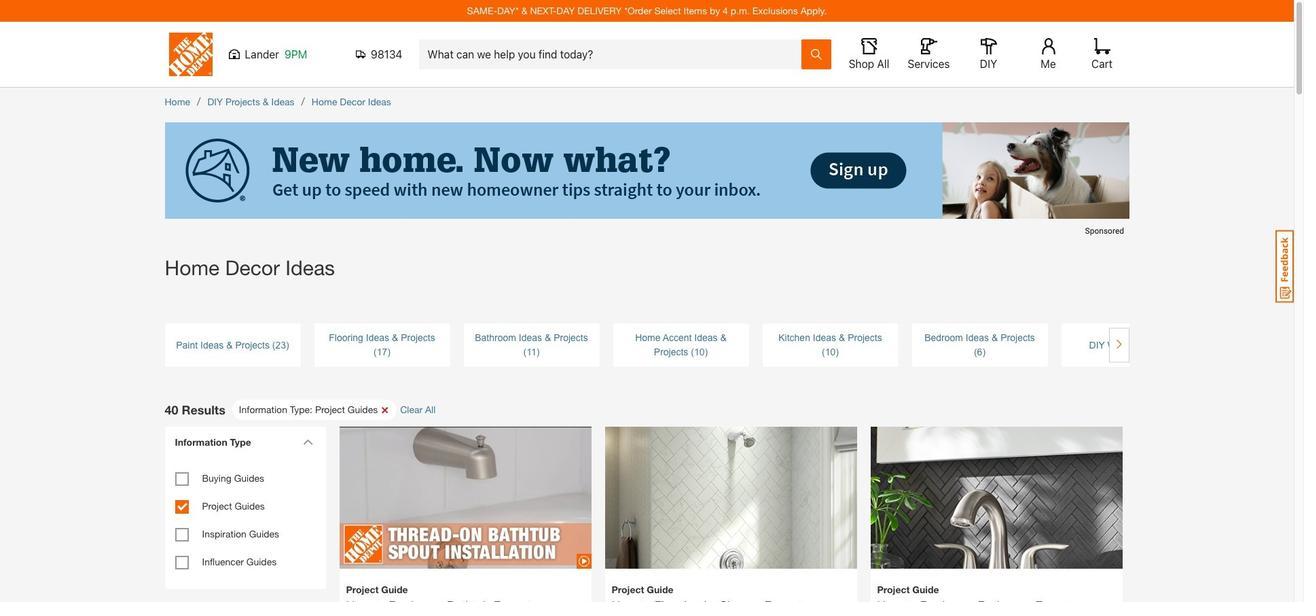 Task type: locate. For each thing, give the bounding box(es) containing it.
feedback link image
[[1276, 230, 1294, 303]]

the home depot logo image
[[169, 33, 212, 76]]

advertisement element
[[165, 122, 1130, 241]]

how to fix a leaky shower faucet image
[[605, 403, 857, 602]]



Task type: describe. For each thing, give the bounding box(es) containing it.
how to replace a bathroom faucet image
[[871, 403, 1123, 602]]

What can we help you find today? search field
[[428, 40, 801, 69]]

how to replace a bathtub faucet image
[[339, 403, 592, 592]]

caret icon image
[[303, 439, 313, 445]]



Task type: vqa. For each thing, say whether or not it's contained in the screenshot.
What can we help you find today? search box
yes



